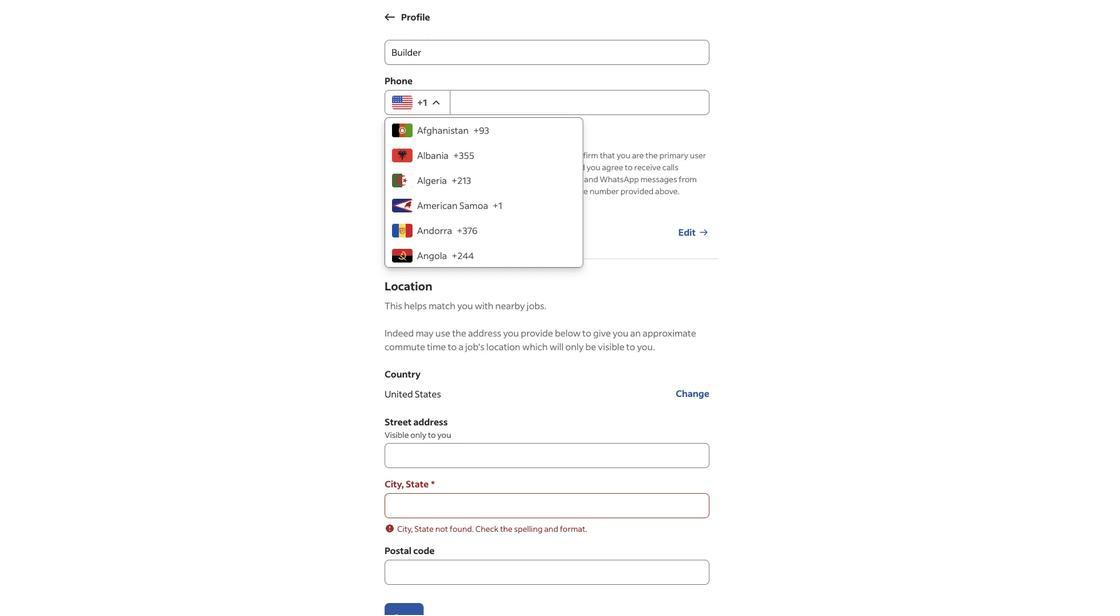 Task type: vqa. For each thing, say whether or not it's contained in the screenshot.
FORM on the left top of the page
yes



Task type: locate. For each thing, give the bounding box(es) containing it.
may
[[416, 328, 434, 339]]

voice),
[[537, 174, 561, 184]]

provided,
[[535, 162, 570, 173]]

0 vertical spatial telephone
[[465, 162, 502, 173]]

you
[[554, 150, 568, 161], [617, 150, 631, 161], [587, 162, 601, 173], [458, 300, 473, 312], [504, 328, 519, 339], [613, 328, 629, 339], [438, 430, 452, 441]]

city, for city, state *
[[385, 479, 404, 490]]

with
[[471, 150, 488, 161], [475, 300, 494, 312]]

primary
[[660, 150, 689, 161]]

to right visible
[[428, 430, 436, 441]]

use
[[486, 186, 499, 196], [436, 328, 451, 339]]

None field
[[385, 0, 710, 15], [385, 40, 710, 65], [385, 494, 710, 519], [385, 0, 710, 15], [385, 40, 710, 65], [385, 494, 710, 519]]

+ down show my number on indeed on the left
[[454, 150, 459, 161]]

city, state *
[[385, 479, 435, 490]]

and down "using"
[[412, 186, 426, 196]]

0 vertical spatial only
[[566, 341, 584, 353]]

0 vertical spatial with
[[471, 150, 488, 161]]

0 vertical spatial state
[[406, 479, 429, 490]]

b0bth3builder2k
[[385, 227, 456, 239]]

Postal code field
[[385, 561, 710, 586]]

messages
[[641, 174, 678, 184]]

indeed down recorded
[[501, 186, 526, 196]]

Street address field
[[385, 444, 710, 469]]

address
[[468, 328, 502, 339], [414, 417, 448, 428]]

this
[[489, 150, 503, 161]]

use up time
[[436, 328, 451, 339]]

number up form
[[446, 131, 479, 143]]

+ right samoa
[[493, 200, 499, 212]]

indeed may use the address you provide below to give you an approximate commute time to a job's location which will only be visible to you.
[[385, 328, 697, 353]]

address up job's
[[468, 328, 502, 339]]

0 horizontal spatial number
[[446, 131, 479, 143]]

who
[[468, 186, 484, 196]]

only inside the street address visible only to you
[[411, 430, 427, 441]]

confirm
[[570, 150, 599, 161]]

1 vertical spatial state
[[415, 524, 434, 535]]

1 vertical spatial use
[[436, 328, 451, 339]]

0 horizontal spatial only
[[411, 430, 427, 441]]

number down "whatsapp"
[[590, 186, 619, 196]]

states
[[415, 388, 441, 400]]

to down an
[[627, 341, 636, 353]]

last name *
[[385, 25, 436, 36]]

indeed up commute
[[385, 328, 414, 339]]

number up recorded
[[504, 162, 533, 173]]

state for not
[[415, 524, 434, 535]]

list box
[[386, 118, 583, 269]]

1 vertical spatial telephone
[[551, 186, 589, 196]]

use down pre-
[[486, 186, 499, 196]]

1 vertical spatial *
[[431, 479, 435, 490]]

1 horizontal spatial only
[[566, 341, 584, 353]]

1 horizontal spatial telephone
[[551, 186, 589, 196]]

the left form
[[438, 150, 450, 161]]

receive
[[635, 162, 661, 173]]

state left the not
[[415, 524, 434, 535]]

profile link
[[378, 5, 438, 30]]

1 vertical spatial with
[[475, 300, 494, 312]]

american
[[417, 200, 458, 212]]

you down confirm
[[587, 162, 601, 173]]

street
[[385, 417, 412, 428]]

+
[[474, 125, 479, 136], [454, 150, 459, 161], [452, 175, 458, 186], [493, 200, 499, 212], [457, 225, 463, 237], [452, 250, 458, 262]]

+ for 376
[[457, 225, 463, 237]]

+ for 244
[[452, 250, 458, 262]]

1 vertical spatial city,
[[398, 524, 413, 535]]

1 vertical spatial address
[[414, 417, 448, 428]]

with for this
[[471, 150, 488, 161]]

give
[[594, 328, 611, 339]]

the up a
[[453, 328, 467, 339]]

0 vertical spatial address
[[468, 328, 502, 339]]

0 horizontal spatial telephone
[[465, 162, 502, 173]]

1 horizontal spatial address
[[468, 328, 502, 339]]

you left are
[[617, 150, 631, 161]]

will
[[550, 341, 564, 353]]

+ left on
[[474, 125, 479, 136]]

0 vertical spatial city,
[[385, 479, 404, 490]]

location
[[385, 279, 433, 294]]

2 horizontal spatial number
[[590, 186, 619, 196]]

by submitting the form with this box checked, you confirm that you are the primary user and subscriber to the telephone number provided, and you agree to receive calls (including using artificial or pre-recorded voice), texts, and whatsapp messages from indeed and employers who use indeed at the telephone number provided above.
[[385, 150, 707, 196]]

use inside the indeed may use the address you provide below to give you an approximate commute time to a job's location which will only be visible to you.
[[436, 328, 451, 339]]

country
[[385, 369, 421, 380]]

a
[[459, 341, 464, 353]]

which
[[523, 341, 548, 353]]

the right at
[[537, 186, 549, 196]]

you right match
[[458, 300, 473, 312]]

albania + 355
[[417, 150, 475, 161]]

1
[[499, 200, 503, 212]]

state down visible
[[406, 479, 429, 490]]

you down states
[[438, 430, 452, 441]]

telephone up or
[[465, 162, 502, 173]]

or
[[476, 174, 484, 184]]

code
[[414, 546, 435, 557]]

change
[[676, 388, 710, 400]]

with for nearby
[[475, 300, 494, 312]]

+ for 93
[[474, 125, 479, 136]]

telephone
[[465, 162, 502, 173], [551, 186, 589, 196]]

format.
[[560, 524, 588, 535]]

algeria
[[417, 175, 447, 186]]

0 vertical spatial use
[[486, 186, 499, 196]]

pre-
[[486, 174, 502, 184]]

+ right angola
[[452, 250, 458, 262]]

only down below
[[566, 341, 584, 353]]

93
[[479, 125, 490, 136]]

state
[[406, 479, 429, 490], [415, 524, 434, 535]]

form
[[452, 150, 470, 161]]

profile
[[401, 11, 430, 23]]

phone
[[385, 75, 413, 87]]

edit
[[679, 227, 696, 238]]

1 horizontal spatial use
[[486, 186, 499, 196]]

address down states
[[414, 417, 448, 428]]

agree
[[603, 162, 624, 173]]

with left nearby on the left of page
[[475, 300, 494, 312]]

+ right "using"
[[452, 175, 458, 186]]

telephone down texts,
[[551, 186, 589, 196]]

indeed up box
[[494, 131, 523, 143]]

from
[[679, 174, 697, 184]]

+ right andorra
[[457, 225, 463, 237]]

0 vertical spatial number
[[446, 131, 479, 143]]

you left an
[[613, 328, 629, 339]]

artificial
[[445, 174, 475, 184]]

0 horizontal spatial address
[[414, 417, 448, 428]]

commute
[[385, 341, 426, 353]]

be
[[586, 341, 597, 353]]

email
[[385, 207, 409, 219]]

1 vertical spatial only
[[411, 430, 427, 441]]

show my number on indeed
[[405, 131, 523, 143]]

and right texts,
[[585, 174, 599, 184]]

the up receive
[[646, 150, 658, 161]]

+ for 213
[[452, 175, 458, 186]]

only
[[566, 341, 584, 353], [411, 430, 427, 441]]

user
[[691, 150, 707, 161]]

2 vertical spatial number
[[590, 186, 619, 196]]

Type phone number telephone field
[[450, 90, 710, 115]]

only right visible
[[411, 430, 427, 441]]

you up location
[[504, 328, 519, 339]]

0 horizontal spatial use
[[436, 328, 451, 339]]

andorra + 376
[[417, 225, 478, 237]]

the
[[438, 150, 450, 161], [646, 150, 658, 161], [451, 162, 463, 173], [537, 186, 549, 196], [453, 328, 467, 339], [501, 524, 513, 535]]

city, up error icon
[[385, 479, 404, 490]]

number
[[446, 131, 479, 143], [504, 162, 533, 173], [590, 186, 619, 196]]

city, right error icon
[[398, 524, 413, 535]]

error image
[[385, 524, 395, 534]]

b0bth3builder2k 23@gmail.com
[[385, 227, 519, 239]]

0 vertical spatial *
[[432, 25, 436, 36]]

1 horizontal spatial number
[[504, 162, 533, 173]]

with inside by submitting the form with this box checked, you confirm that you are the primary user and subscriber to the telephone number provided, and you agree to receive calls (including using artificial or pre-recorded voice), texts, and whatsapp messages from indeed and employers who use indeed at the telephone number provided above.
[[471, 150, 488, 161]]

with left this
[[471, 150, 488, 161]]

city, for city, state not found. check the spelling and format.
[[398, 524, 413, 535]]

city,
[[385, 479, 404, 490], [398, 524, 413, 535]]



Task type: describe. For each thing, give the bounding box(es) containing it.
employers
[[428, 186, 466, 196]]

list box containing afghanistan
[[386, 118, 583, 269]]

* for city, state *
[[431, 479, 435, 490]]

by
[[385, 150, 394, 161]]

check
[[476, 524, 499, 535]]

and down by
[[385, 162, 399, 173]]

visible
[[598, 341, 625, 353]]

below
[[555, 328, 581, 339]]

use inside by submitting the form with this box checked, you confirm that you are the primary user and subscriber to the telephone number provided, and you agree to receive calls (including using artificial or pre-recorded voice), texts, and whatsapp messages from indeed and employers who use indeed at the telephone number provided above.
[[486, 186, 499, 196]]

provided
[[621, 186, 654, 196]]

change button
[[676, 382, 710, 407]]

postal
[[385, 546, 412, 557]]

* for last name *
[[432, 25, 436, 36]]

indeed down (including
[[385, 186, 411, 196]]

the right check
[[501, 524, 513, 535]]

Show my number on Indeed checkbox
[[385, 130, 399, 144]]

address inside the indeed may use the address you provide below to give you an approximate commute time to a job's location which will only be visible to you.
[[468, 328, 502, 339]]

angola
[[417, 250, 447, 262]]

albania
[[417, 150, 449, 161]]

last
[[385, 25, 403, 36]]

355
[[459, 150, 475, 161]]

samoa
[[460, 200, 489, 212]]

city, state not found. check the spelling and format.
[[398, 524, 588, 535]]

213
[[458, 175, 472, 186]]

approximate
[[643, 328, 697, 339]]

afghanistan + 93
[[417, 125, 490, 136]]

state for *
[[406, 479, 429, 490]]

and left format. on the right of page
[[545, 524, 559, 535]]

this helps match you with nearby jobs.
[[385, 300, 547, 312]]

you inside the street address visible only to you
[[438, 430, 452, 441]]

to inside the street address visible only to you
[[428, 430, 436, 441]]

to up be
[[583, 328, 592, 339]]

job's
[[466, 341, 485, 353]]

are
[[633, 150, 644, 161]]

indeed inside the indeed may use the address you provide below to give you an approximate commute time to a job's location which will only be visible to you.
[[385, 328, 414, 339]]

visible
[[385, 430, 409, 441]]

to left a
[[448, 341, 457, 353]]

that
[[600, 150, 616, 161]]

nearby
[[496, 300, 525, 312]]

angola + 244
[[417, 250, 474, 262]]

above.
[[656, 186, 680, 196]]

my
[[431, 131, 444, 143]]

+ for 355
[[454, 150, 459, 161]]

show
[[405, 131, 429, 143]]

time
[[427, 341, 446, 353]]

checked,
[[520, 150, 553, 161]]

provide
[[521, 328, 553, 339]]

to down are
[[625, 162, 633, 173]]

andorra
[[417, 225, 453, 237]]

(including
[[385, 174, 422, 184]]

only inside the indeed may use the address you provide below to give you an approximate commute time to a job's location which will only be visible to you.
[[566, 341, 584, 353]]

this
[[385, 300, 403, 312]]

united
[[385, 388, 413, 400]]

recorded
[[502, 174, 536, 184]]

united states
[[385, 388, 441, 400]]

spelling
[[514, 524, 543, 535]]

edit link
[[679, 220, 710, 245]]

at
[[528, 186, 535, 196]]

on
[[481, 131, 492, 143]]

you up the provided,
[[554, 150, 568, 161]]

match
[[429, 300, 456, 312]]

the inside the indeed may use the address you provide below to give you an approximate commute time to a job's location which will only be visible to you.
[[453, 328, 467, 339]]

american samoa + 1
[[417, 200, 503, 212]]

an
[[631, 328, 641, 339]]

found.
[[450, 524, 474, 535]]

location
[[487, 341, 521, 353]]

helps
[[404, 300, 427, 312]]

you.
[[638, 341, 656, 353]]

not
[[436, 524, 448, 535]]

calls
[[663, 162, 679, 173]]

and up texts,
[[571, 162, 586, 173]]

to down albania + 355
[[441, 162, 449, 173]]

the up artificial
[[451, 162, 463, 173]]

submitting
[[396, 150, 436, 161]]

subscriber
[[401, 162, 440, 173]]

afghanistan
[[417, 125, 469, 136]]

address inside the street address visible only to you
[[414, 417, 448, 428]]

texts,
[[563, 174, 583, 184]]

box
[[505, 150, 518, 161]]

jobs.
[[527, 300, 547, 312]]

algeria + 213
[[417, 175, 472, 186]]

name
[[405, 25, 430, 36]]

23@gmail.com
[[456, 227, 519, 239]]

postal code
[[385, 546, 435, 557]]

whatsapp
[[600, 174, 639, 184]]

using
[[423, 174, 443, 184]]

244
[[458, 250, 474, 262]]

1 vertical spatial number
[[504, 162, 533, 173]]



